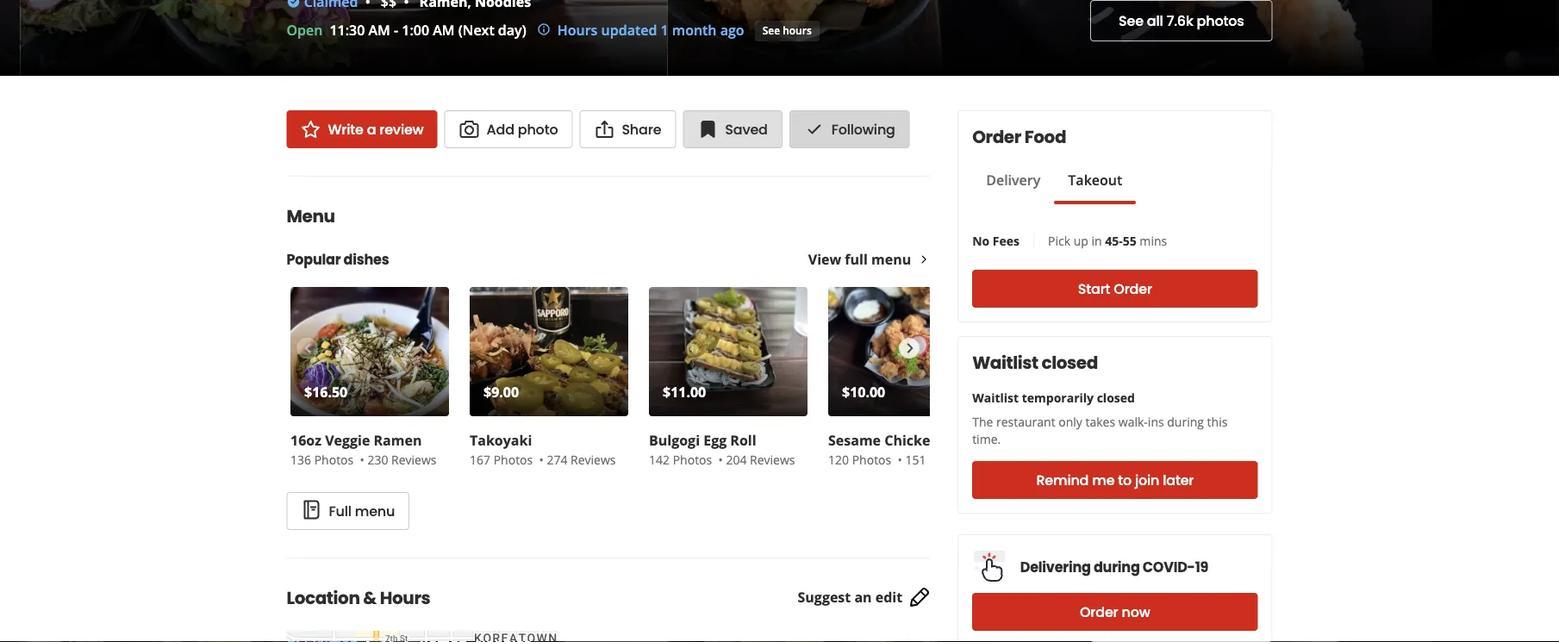 Task type: describe. For each thing, give the bounding box(es) containing it.
24 menu v2 image
[[301, 499, 322, 520]]

sesame
[[828, 431, 880, 449]]

see for see hours
[[762, 23, 780, 37]]

274
[[546, 451, 567, 468]]

previous image
[[297, 338, 316, 359]]

photos inside sesame chicken 120 photos
[[852, 451, 891, 468]]

16oz veggie ramen 136 photos
[[290, 431, 421, 468]]

an
[[855, 588, 872, 607]]

me
[[1092, 471, 1115, 490]]

ramen
[[373, 431, 421, 449]]

to
[[1118, 471, 1132, 490]]

location & hours element
[[259, 558, 961, 642]]

hours
[[783, 23, 812, 37]]

204 reviews
[[726, 451, 795, 468]]

19
[[1195, 558, 1209, 577]]

suggest an edit link
[[798, 587, 930, 608]]

info alert
[[537, 20, 744, 41]]

$11.00
[[662, 383, 706, 401]]

$16.50
[[304, 383, 347, 401]]

see hours link
[[755, 21, 819, 41]]

bulgogi egg roll 142 photos
[[649, 431, 756, 468]]

ago
[[720, 21, 744, 39]]

saved button
[[683, 110, 782, 148]]

-
[[394, 21, 398, 39]]

photos inside takoyaki 167 photos
[[493, 451, 532, 468]]

photos inside 16oz veggie ramen 136 photos
[[314, 451, 353, 468]]

dishes
[[344, 250, 389, 269]]

takeout tab panel
[[972, 204, 1136, 211]]

(next
[[458, 21, 494, 39]]

order for now
[[1080, 602, 1118, 622]]

photo of slurpin' ramen bar - los angeles - los angeles, ca, us. garlic edamame image
[[1433, 0, 1559, 76]]

delivering during covid-19
[[1020, 558, 1209, 577]]

food
[[1025, 125, 1066, 149]]

151 reviews
[[905, 451, 974, 468]]

view
[[808, 250, 841, 268]]

restaurant
[[996, 413, 1056, 430]]

waitlist temporarily closed the restaurant only takes walk-ins during this time.
[[972, 389, 1228, 447]]

full
[[845, 250, 868, 268]]

order for food
[[972, 125, 1021, 149]]

takeout
[[1068, 171, 1122, 189]]

egg
[[703, 431, 726, 449]]

closed inside the waitlist temporarily closed the restaurant only takes walk-ins during this time.
[[1097, 389, 1135, 406]]

16oz
[[290, 431, 321, 449]]

no fees
[[972, 232, 1020, 249]]

24 camera v2 image
[[459, 119, 480, 140]]

walk-
[[1119, 413, 1148, 430]]

sesame chicken image
[[828, 287, 986, 416]]

covid-
[[1143, 558, 1195, 577]]

next image
[[900, 338, 919, 359]]

delivering
[[1020, 558, 1091, 577]]

$9.00
[[483, 383, 519, 401]]

reviews for bulgogi egg roll
[[749, 451, 795, 468]]

see hours
[[762, 23, 812, 37]]

55
[[1123, 232, 1137, 249]]

14 chevron right outline image
[[918, 253, 930, 266]]

photo of slurpin' ramen bar - los angeles - los angeles, ca, us. soft shell crab image
[[943, 0, 1433, 76]]

this
[[1207, 413, 1228, 430]]

later
[[1163, 471, 1194, 490]]

takoyaki 167 photos
[[469, 431, 532, 468]]

hours inside info alert
[[557, 21, 598, 39]]

start order
[[1078, 279, 1152, 299]]

0 vertical spatial closed
[[1042, 351, 1098, 375]]

suggest
[[798, 588, 851, 607]]

tab list containing delivery
[[972, 170, 1136, 204]]

saved
[[725, 119, 768, 139]]

230
[[367, 451, 388, 468]]

delivery
[[986, 171, 1041, 189]]

write a review
[[328, 119, 424, 139]]

review
[[379, 119, 424, 139]]

veggie
[[325, 431, 370, 449]]

menu element
[[259, 176, 990, 530]]

204
[[726, 451, 746, 468]]

see all 7.6k photos link
[[1090, 0, 1273, 41]]

in
[[1092, 232, 1102, 249]]

order inside button
[[1114, 279, 1152, 299]]

write a review link
[[287, 110, 437, 148]]

photos inside the bulgogi egg roll 142 photos
[[672, 451, 712, 468]]

full
[[329, 501, 351, 521]]

230 reviews
[[367, 451, 436, 468]]

2 photo of slurpin' ramen bar - los angeles - los angeles, ca, us. image from the left
[[20, 0, 350, 76]]

photo
[[518, 119, 558, 139]]

&
[[363, 586, 377, 610]]

16oz veggie ramen image
[[290, 287, 449, 416]]

following
[[832, 119, 895, 139]]

167
[[469, 451, 490, 468]]

24 star v2 image
[[300, 119, 321, 140]]

45-
[[1105, 232, 1123, 249]]

0 horizontal spatial menu
[[355, 501, 395, 521]]

151
[[905, 451, 926, 468]]

see all 7.6k photos
[[1119, 11, 1244, 31]]



Task type: locate. For each thing, give the bounding box(es) containing it.
all
[[1147, 11, 1163, 31]]

am left '-'
[[368, 21, 390, 39]]

24 save v2 image
[[698, 119, 718, 140]]

$10.00
[[842, 383, 885, 401]]

menu right the full
[[355, 501, 395, 521]]

0 vertical spatial menu
[[871, 250, 911, 268]]

photos down "sesame"
[[852, 451, 891, 468]]

during inside the waitlist temporarily closed the restaurant only takes walk-ins during this time.
[[1167, 413, 1204, 430]]

1 horizontal spatial hours
[[557, 21, 598, 39]]

during
[[1167, 413, 1204, 430], [1094, 558, 1140, 577]]

see left "all"
[[1119, 11, 1144, 31]]

order up delivery
[[972, 125, 1021, 149]]

7.6k
[[1167, 11, 1193, 31]]

1 reviews from the left
[[391, 451, 436, 468]]

full menu
[[329, 501, 395, 521]]

location & hours
[[287, 586, 430, 610]]

24 share v2 image
[[594, 119, 615, 140]]

pick
[[1048, 232, 1071, 249]]

1 photo of slurpin' ramen bar - los angeles - los angeles, ca, us. image from the left
[[0, 0, 20, 76]]

2 waitlist from the top
[[972, 389, 1019, 406]]

11:30
[[330, 21, 365, 39]]

popular
[[287, 250, 341, 269]]

waitlist closed
[[972, 351, 1098, 375]]

waitlist for waitlist closed
[[972, 351, 1038, 375]]

4 reviews from the left
[[929, 451, 974, 468]]

24 checkmark v2 image
[[804, 119, 825, 140]]

see
[[1119, 11, 1144, 31], [762, 23, 780, 37]]

16 claim filled v2 image
[[287, 0, 300, 9]]

120
[[828, 451, 849, 468]]

0 horizontal spatial am
[[368, 21, 390, 39]]

24 pencil v2 image
[[909, 587, 930, 608]]

time.
[[972, 431, 1001, 447]]

reviews right 151
[[929, 451, 974, 468]]

reviews right 274
[[570, 451, 615, 468]]

add
[[487, 119, 514, 139]]

view full menu
[[808, 250, 911, 268]]

view full menu link
[[808, 250, 930, 268]]

0 vertical spatial waitlist
[[972, 351, 1038, 375]]

reviews for sesame chicken
[[929, 451, 974, 468]]

hours right '&'
[[380, 586, 430, 610]]

add photo
[[487, 119, 558, 139]]

now
[[1122, 602, 1150, 622]]

photos down bulgogi
[[672, 451, 712, 468]]

photos down takoyaki
[[493, 451, 532, 468]]

open
[[287, 21, 323, 39]]

reviews down ramen
[[391, 451, 436, 468]]

1 horizontal spatial see
[[1119, 11, 1144, 31]]

waitlist up restaurant
[[972, 351, 1038, 375]]

photo of slurpin' ramen bar - los angeles - los angeles, ca, us. image
[[0, 0, 20, 76], [20, 0, 350, 76], [350, 0, 668, 76]]

ins
[[1148, 413, 1164, 430]]

1
[[661, 21, 669, 39]]

waitlist
[[972, 351, 1038, 375], [972, 389, 1019, 406]]

reviews down roll
[[749, 451, 795, 468]]

share
[[622, 119, 661, 139]]

0 horizontal spatial see
[[762, 23, 780, 37]]

write
[[328, 119, 363, 139]]

order food
[[972, 125, 1066, 149]]

takoyaki image
[[469, 287, 628, 416]]

map image
[[287, 631, 558, 642]]

order left "now" on the right of the page
[[1080, 602, 1118, 622]]

2 photos from the left
[[493, 451, 532, 468]]

waitlist inside the waitlist temporarily closed the restaurant only takes walk-ins during this time.
[[972, 389, 1019, 406]]

3 photos from the left
[[672, 451, 712, 468]]

menu left 14 chevron right outline 'image'
[[871, 250, 911, 268]]

1 photos from the left
[[314, 451, 353, 468]]

am
[[368, 21, 390, 39], [433, 21, 455, 39]]

3 reviews from the left
[[749, 451, 795, 468]]

during right ins
[[1167, 413, 1204, 430]]

waitlist for waitlist temporarily closed the restaurant only takes walk-ins during this time.
[[972, 389, 1019, 406]]

0 vertical spatial during
[[1167, 413, 1204, 430]]

temporarily
[[1022, 389, 1094, 406]]

photos
[[1197, 11, 1244, 31]]

274 reviews
[[546, 451, 615, 468]]

waitlist up the the
[[972, 389, 1019, 406]]

1 vertical spatial order
[[1114, 279, 1152, 299]]

see left hours
[[762, 23, 780, 37]]

share button
[[580, 110, 676, 148]]

2 vertical spatial order
[[1080, 602, 1118, 622]]

bulgogi
[[649, 431, 699, 449]]

fees
[[993, 232, 1020, 249]]

136
[[290, 451, 311, 468]]

following button
[[789, 110, 910, 148]]

1 vertical spatial closed
[[1097, 389, 1135, 406]]

edit
[[876, 588, 903, 607]]

remind me to join later
[[1036, 471, 1194, 490]]

a
[[367, 119, 376, 139]]

3 photo of slurpin' ramen bar - los angeles - los angeles, ca, us. image from the left
[[350, 0, 668, 76]]

menu
[[287, 204, 335, 228]]

start
[[1078, 279, 1110, 299]]

start order button
[[972, 270, 1258, 308]]

am right 1:00
[[433, 21, 455, 39]]

photo of slurpin' ramen bar - los angeles - los angeles, ca, us. karaage image
[[668, 0, 943, 76]]

closed up temporarily
[[1042, 351, 1098, 375]]

reviews
[[391, 451, 436, 468], [570, 451, 615, 468], [749, 451, 795, 468], [929, 451, 974, 468]]

full menu link
[[287, 492, 410, 530]]

tab list
[[972, 170, 1136, 204]]

1 am from the left
[[368, 21, 390, 39]]

day)
[[498, 21, 526, 39]]

suggest an edit
[[798, 588, 903, 607]]

join
[[1135, 471, 1160, 490]]

1 vertical spatial during
[[1094, 558, 1140, 577]]

during up order now link
[[1094, 558, 1140, 577]]

takoyaki
[[469, 431, 532, 449]]

1 waitlist from the top
[[972, 351, 1038, 375]]

0 horizontal spatial during
[[1094, 558, 1140, 577]]

bulgogi egg roll image
[[649, 287, 807, 416]]

0 horizontal spatial hours
[[380, 586, 430, 610]]

roll
[[730, 431, 756, 449]]

4 photos from the left
[[852, 451, 891, 468]]

pick up in 45-55 mins
[[1048, 232, 1167, 249]]

location
[[287, 586, 360, 610]]

menu
[[871, 250, 911, 268], [355, 501, 395, 521]]

add photo link
[[444, 110, 573, 148]]

hours
[[557, 21, 598, 39], [380, 586, 430, 610]]

2 reviews from the left
[[570, 451, 615, 468]]

hours right 16 info v2 image
[[557, 21, 598, 39]]

1 horizontal spatial menu
[[871, 250, 911, 268]]

takes
[[1086, 413, 1115, 430]]

only
[[1059, 413, 1082, 430]]

popular dishes
[[287, 250, 389, 269]]

reviews for takoyaki
[[570, 451, 615, 468]]

16 info v2 image
[[537, 23, 551, 36]]

1 horizontal spatial during
[[1167, 413, 1204, 430]]

the
[[972, 413, 993, 430]]

photos down veggie
[[314, 451, 353, 468]]

see for see all 7.6k photos
[[1119, 11, 1144, 31]]

1 vertical spatial menu
[[355, 501, 395, 521]]

chicken
[[884, 431, 939, 449]]

0 vertical spatial order
[[972, 125, 1021, 149]]

2 am from the left
[[433, 21, 455, 39]]

142
[[649, 451, 669, 468]]

mins
[[1140, 232, 1167, 249]]

0 vertical spatial hours
[[557, 21, 598, 39]]

closed up takes
[[1097, 389, 1135, 406]]

month
[[672, 21, 717, 39]]

1 vertical spatial waitlist
[[972, 389, 1019, 406]]

updated
[[601, 21, 657, 39]]

order now link
[[972, 593, 1258, 631]]

1 horizontal spatial am
[[433, 21, 455, 39]]

reviews for 16oz veggie ramen
[[391, 451, 436, 468]]

1 vertical spatial hours
[[380, 586, 430, 610]]

open 11:30 am - 1:00 am (next day)
[[287, 21, 526, 39]]

order now
[[1080, 602, 1150, 622]]

1:00
[[402, 21, 429, 39]]

order right start
[[1114, 279, 1152, 299]]

up
[[1074, 232, 1088, 249]]



Task type: vqa. For each thing, say whether or not it's contained in the screenshot.


